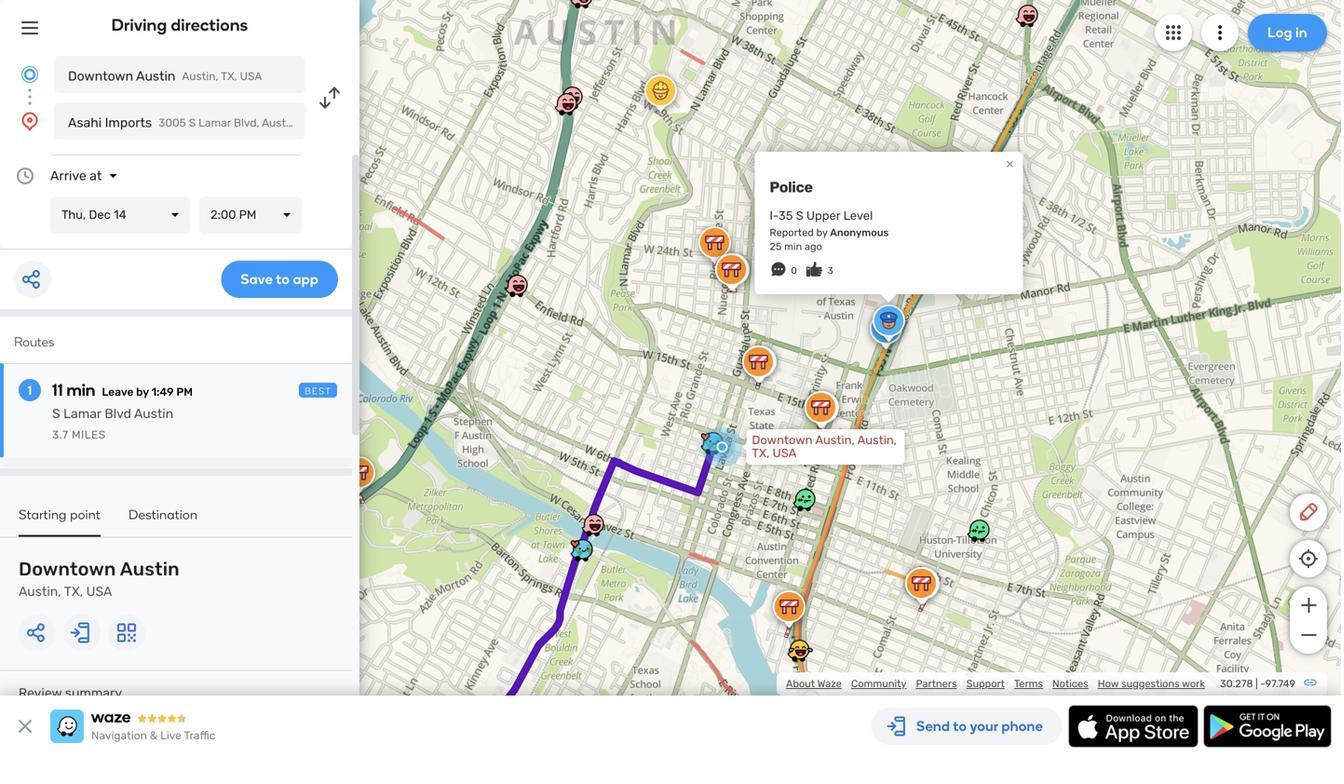 Task type: locate. For each thing, give the bounding box(es) containing it.
× link
[[1002, 155, 1019, 172]]

×
[[1006, 155, 1015, 172]]

tx,
[[221, 70, 237, 83], [752, 446, 770, 461], [64, 584, 83, 600]]

2 vertical spatial austin
[[120, 559, 180, 581]]

usa inside downtown austin, austin, tx, usa
[[773, 446, 797, 461]]

about
[[786, 678, 816, 691]]

min down reported
[[785, 240, 803, 253]]

0 vertical spatial by
[[817, 226, 828, 239]]

by
[[817, 226, 828, 239], [136, 386, 149, 399]]

1 horizontal spatial s
[[189, 116, 196, 130]]

directions
[[171, 15, 248, 35]]

pencil image
[[1298, 501, 1320, 524]]

1 vertical spatial s
[[796, 209, 804, 223]]

30.278 | -97.749
[[1221, 678, 1296, 691]]

1 vertical spatial usa
[[773, 446, 797, 461]]

pm right 2:00
[[239, 208, 257, 222]]

terms link
[[1015, 678, 1044, 691]]

1 horizontal spatial lamar
[[199, 116, 231, 130]]

by up ago
[[817, 226, 828, 239]]

2 vertical spatial usa
[[86, 584, 112, 600]]

0 horizontal spatial pm
[[176, 386, 193, 399]]

s lamar blvd austin 3.7 miles
[[52, 406, 173, 442]]

2 vertical spatial s
[[52, 406, 60, 422]]

downtown austin austin, tx, usa up the 3005
[[68, 68, 262, 84]]

0 vertical spatial austin
[[136, 68, 176, 84]]

starting point
[[19, 507, 101, 523]]

2 vertical spatial downtown
[[19, 559, 116, 581]]

0 horizontal spatial min
[[67, 380, 95, 400]]

point
[[70, 507, 101, 523]]

downtown austin austin, tx, usa
[[68, 68, 262, 84], [19, 559, 180, 600]]

pm right "1:49"
[[176, 386, 193, 399]]

1 vertical spatial pm
[[176, 386, 193, 399]]

arrive
[[50, 168, 86, 184]]

about waze link
[[786, 678, 842, 691]]

2 horizontal spatial usa
[[773, 446, 797, 461]]

0 horizontal spatial lamar
[[63, 406, 102, 422]]

starting
[[19, 507, 67, 523]]

united
[[336, 116, 370, 130]]

0 vertical spatial min
[[785, 240, 803, 253]]

review
[[19, 686, 62, 701]]

1 horizontal spatial by
[[817, 226, 828, 239]]

2 horizontal spatial s
[[796, 209, 804, 223]]

downtown
[[68, 68, 133, 84], [752, 433, 813, 448], [19, 559, 116, 581]]

lamar up miles
[[63, 406, 102, 422]]

1:49
[[152, 386, 174, 399]]

2:00
[[211, 208, 236, 222]]

97.749
[[1266, 678, 1296, 691]]

destination button
[[129, 507, 198, 535]]

s right the 35
[[796, 209, 804, 223]]

3
[[828, 265, 834, 276]]

min
[[785, 240, 803, 253], [67, 380, 95, 400]]

live
[[160, 730, 182, 743]]

1 vertical spatial by
[[136, 386, 149, 399]]

downtown austin austin, tx, usa down point
[[19, 559, 180, 600]]

blvd,
[[234, 116, 260, 130]]

imports
[[105, 115, 152, 130]]

austin down destination "button"
[[120, 559, 180, 581]]

link image
[[1304, 676, 1319, 691]]

navigation
[[91, 730, 147, 743]]

review summary
[[19, 686, 122, 701]]

asahi imports 3005 s lamar blvd, austin, texas, united states
[[68, 115, 407, 130]]

thu, dec 14 list box
[[50, 197, 190, 234]]

1
[[28, 383, 32, 398]]

at
[[90, 168, 102, 184]]

0 horizontal spatial s
[[52, 406, 60, 422]]

2 horizontal spatial tx,
[[752, 446, 770, 461]]

zoom out image
[[1298, 624, 1321, 647]]

1 vertical spatial lamar
[[63, 406, 102, 422]]

1 vertical spatial downtown
[[752, 433, 813, 448]]

1 vertical spatial tx,
[[752, 446, 770, 461]]

leave
[[102, 386, 134, 399]]

lamar
[[199, 116, 231, 130], [63, 406, 102, 422]]

tx, inside downtown austin, austin, tx, usa
[[752, 446, 770, 461]]

usa
[[240, 70, 262, 83], [773, 446, 797, 461], [86, 584, 112, 600]]

miles
[[72, 429, 106, 442]]

traffic
[[184, 730, 216, 743]]

austin up the 3005
[[136, 68, 176, 84]]

0 vertical spatial usa
[[240, 70, 262, 83]]

35
[[779, 209, 793, 223]]

routes
[[14, 334, 54, 350]]

austin
[[136, 68, 176, 84], [134, 406, 173, 422], [120, 559, 180, 581]]

lamar inside 'asahi imports 3005 s lamar blvd, austin, texas, united states'
[[199, 116, 231, 130]]

how
[[1098, 678, 1120, 691]]

min right 11
[[67, 380, 95, 400]]

austin down "1:49"
[[134, 406, 173, 422]]

0 vertical spatial lamar
[[199, 116, 231, 130]]

1 vertical spatial min
[[67, 380, 95, 400]]

1 horizontal spatial pm
[[239, 208, 257, 222]]

texas,
[[301, 116, 333, 130]]

about waze community partners support terms notices how suggestions work
[[786, 678, 1206, 691]]

reported
[[770, 226, 814, 239]]

0 vertical spatial pm
[[239, 208, 257, 222]]

by left "1:49"
[[136, 386, 149, 399]]

s right the 3005
[[189, 116, 196, 130]]

s up 3.7
[[52, 406, 60, 422]]

s inside s lamar blvd austin 3.7 miles
[[52, 406, 60, 422]]

community
[[852, 678, 907, 691]]

0 horizontal spatial usa
[[86, 584, 112, 600]]

location image
[[19, 110, 41, 132]]

0
[[792, 265, 797, 276]]

s inside i-35 s upper level reported by anonymous 25 min ago
[[796, 209, 804, 223]]

starting point button
[[19, 507, 101, 537]]

0 vertical spatial tx,
[[221, 70, 237, 83]]

0 vertical spatial s
[[189, 116, 196, 130]]

austin,
[[182, 70, 219, 83], [262, 116, 298, 130], [816, 433, 855, 448], [858, 433, 897, 448], [19, 584, 61, 600]]

s
[[189, 116, 196, 130], [796, 209, 804, 223], [52, 406, 60, 422]]

1 vertical spatial austin
[[134, 406, 173, 422]]

notices
[[1053, 678, 1089, 691]]

how suggestions work link
[[1098, 678, 1206, 691]]

current location image
[[19, 63, 41, 86]]

by inside 11 min leave by 1:49 pm
[[136, 386, 149, 399]]

pm
[[239, 208, 257, 222], [176, 386, 193, 399]]

3.7
[[52, 429, 69, 442]]

terms
[[1015, 678, 1044, 691]]

0 horizontal spatial by
[[136, 386, 149, 399]]

downtown austin, austin, tx, usa
[[752, 433, 897, 461]]

1 horizontal spatial min
[[785, 240, 803, 253]]

asahi
[[68, 115, 102, 130]]

police
[[770, 178, 813, 196]]

lamar left blvd,
[[199, 116, 231, 130]]

2 vertical spatial tx,
[[64, 584, 83, 600]]

thu,
[[62, 208, 86, 222]]



Task type: vqa. For each thing, say whether or not it's contained in the screenshot.
Austin
yes



Task type: describe. For each thing, give the bounding box(es) containing it.
2:00 pm
[[211, 208, 257, 222]]

zoom in image
[[1298, 595, 1321, 617]]

0 vertical spatial downtown
[[68, 68, 133, 84]]

community link
[[852, 678, 907, 691]]

level
[[844, 209, 873, 223]]

partners link
[[916, 678, 958, 691]]

upper
[[807, 209, 841, 223]]

austin inside s lamar blvd austin 3.7 miles
[[134, 406, 173, 422]]

i-35 s upper level reported by anonymous 25 min ago
[[770, 209, 889, 253]]

best
[[305, 386, 332, 397]]

3005
[[159, 116, 186, 130]]

suggestions
[[1122, 678, 1180, 691]]

i-
[[770, 209, 779, 223]]

driving
[[111, 15, 167, 35]]

support link
[[967, 678, 1005, 691]]

notices link
[[1053, 678, 1089, 691]]

waze
[[818, 678, 842, 691]]

14
[[114, 208, 126, 222]]

states
[[373, 116, 407, 130]]

11
[[52, 380, 63, 400]]

lamar inside s lamar blvd austin 3.7 miles
[[63, 406, 102, 422]]

1 horizontal spatial tx,
[[221, 70, 237, 83]]

|
[[1256, 678, 1259, 691]]

&
[[150, 730, 158, 743]]

blvd
[[105, 406, 131, 422]]

work
[[1183, 678, 1206, 691]]

2:00 pm list box
[[199, 197, 302, 234]]

anonymous
[[831, 226, 889, 239]]

thu, dec 14
[[62, 208, 126, 222]]

ago
[[805, 240, 823, 253]]

navigation & live traffic
[[91, 730, 216, 743]]

dec
[[89, 208, 111, 222]]

support
[[967, 678, 1005, 691]]

clock image
[[14, 165, 36, 187]]

driving directions
[[111, 15, 248, 35]]

0 vertical spatial downtown austin austin, tx, usa
[[68, 68, 262, 84]]

1 horizontal spatial usa
[[240, 70, 262, 83]]

partners
[[916, 678, 958, 691]]

min inside i-35 s upper level reported by anonymous 25 min ago
[[785, 240, 803, 253]]

arrive at
[[50, 168, 102, 184]]

1 vertical spatial downtown austin austin, tx, usa
[[19, 559, 180, 600]]

summary
[[65, 686, 122, 701]]

11 min leave by 1:49 pm
[[52, 380, 193, 400]]

0 horizontal spatial tx,
[[64, 584, 83, 600]]

pm inside 11 min leave by 1:49 pm
[[176, 386, 193, 399]]

30.278
[[1221, 678, 1254, 691]]

by inside i-35 s upper level reported by anonymous 25 min ago
[[817, 226, 828, 239]]

s inside 'asahi imports 3005 s lamar blvd, austin, texas, united states'
[[189, 116, 196, 130]]

-
[[1261, 678, 1266, 691]]

25
[[770, 240, 782, 253]]

destination
[[129, 507, 198, 523]]

austin, inside 'asahi imports 3005 s lamar blvd, austin, texas, united states'
[[262, 116, 298, 130]]

pm inside list box
[[239, 208, 257, 222]]

x image
[[14, 716, 36, 738]]

downtown inside downtown austin, austin, tx, usa
[[752, 433, 813, 448]]



